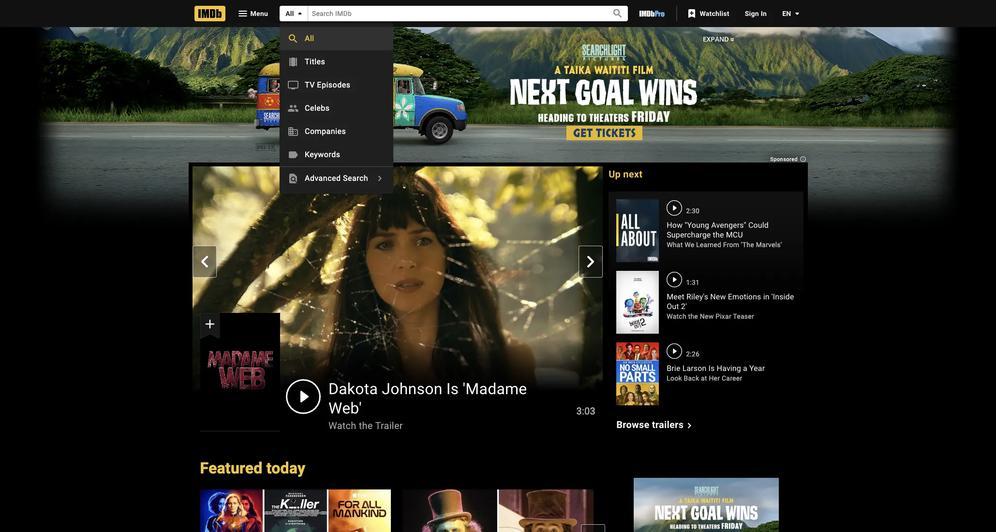 Task type: describe. For each thing, give the bounding box(es) containing it.
'the
[[742, 241, 755, 249]]

'madame
[[463, 380, 527, 398]]

dakota
[[328, 380, 378, 398]]

career
[[722, 375, 743, 382]]

chevron right image inside advanced search link
[[374, 173, 386, 185]]

3:03
[[577, 405, 596, 417]]

"young
[[685, 221, 710, 230]]

look
[[667, 375, 682, 382]]

titles
[[305, 57, 325, 66]]

chevron right image inside browse trailers link
[[684, 420, 696, 432]]

arrow drop down image
[[294, 8, 306, 19]]

find in page image
[[288, 173, 299, 185]]

people image
[[288, 103, 299, 114]]

meet riley's new emotions in 'inside out 2' watch the new pixar teaser
[[667, 292, 795, 320]]

sponsored content section
[[34, 0, 963, 532]]

a
[[744, 364, 748, 373]]

Search IMDb text field
[[308, 6, 601, 21]]

today
[[267, 459, 306, 478]]

business image
[[288, 126, 299, 138]]

none search field containing all
[[280, 6, 629, 194]]

back
[[684, 375, 700, 382]]

#310 - brie larson image
[[617, 343, 659, 406]]

out
[[667, 302, 679, 311]]

is for having
[[709, 364, 715, 373]]

'inside
[[772, 292, 795, 302]]

menu containing all
[[280, 27, 394, 190]]

dakota johnson is 'madame web' group
[[192, 166, 603, 432]]

3 production art image from the left
[[605, 490, 796, 532]]

all inside menu
[[305, 34, 315, 43]]

2 production art image from the left
[[403, 490, 594, 532]]

how young avengers could supercharge the mcu's future image
[[617, 199, 659, 262]]

the inside how "young avengers" could supercharge the mcu what we learned from 'the marvels'
[[713, 230, 724, 240]]

menu image
[[237, 8, 249, 19]]

label image
[[288, 149, 299, 161]]

dakota johnson is 'madame web'
[[328, 380, 527, 418]]

larson
[[683, 364, 707, 373]]

2'
[[681, 302, 687, 311]]

avengers"
[[712, 221, 747, 230]]

tv episodes
[[305, 80, 351, 89]]

up
[[609, 168, 621, 180]]

browse trailers
[[617, 419, 684, 431]]

watchlist image
[[687, 8, 698, 19]]

how
[[667, 221, 683, 230]]

meet
[[667, 292, 685, 302]]

riley's
[[687, 292, 709, 302]]

dakota johnson is 'madame web' element
[[192, 167, 603, 432]]

is for 'madame
[[446, 380, 459, 398]]

television image
[[288, 80, 299, 91]]

her
[[709, 375, 720, 382]]

all inside all button
[[286, 10, 294, 17]]

trailers
[[652, 419, 684, 431]]

0 vertical spatial new
[[711, 292, 726, 302]]

next
[[624, 168, 643, 180]]

advanced search
[[305, 174, 368, 183]]

in
[[761, 10, 767, 17]]

mcu
[[726, 230, 743, 240]]

movie image
[[288, 56, 299, 68]]

sponsored
[[771, 156, 800, 163]]

at
[[701, 375, 708, 382]]

2:30
[[687, 207, 700, 215]]

supercharge
[[667, 230, 711, 240]]



Task type: vqa. For each thing, say whether or not it's contained in the screenshot.
middle Kingdom
no



Task type: locate. For each thing, give the bounding box(es) containing it.
what
[[667, 241, 683, 249]]

1 vertical spatial the
[[689, 313, 699, 320]]

watch down out
[[667, 313, 687, 320]]

having
[[717, 364, 742, 373]]

is inside dakota johnson is 'madame web'
[[446, 380, 459, 398]]

group
[[200, 313, 280, 432], [200, 490, 391, 532], [403, 490, 594, 532], [605, 490, 796, 532]]

sign
[[745, 10, 759, 17]]

chevron right image
[[374, 173, 386, 185], [684, 420, 696, 432]]

is right johnson
[[446, 380, 459, 398]]

1 vertical spatial watch
[[328, 420, 356, 432]]

featured today
[[200, 459, 306, 478]]

the inside dakota johnson is 'madame web' element
[[359, 420, 373, 432]]

1 horizontal spatial chevron right image
[[684, 420, 696, 432]]

1 horizontal spatial watch
[[667, 313, 687, 320]]

advanced
[[305, 174, 341, 183]]

the
[[713, 230, 724, 240], [689, 313, 699, 320], [359, 420, 373, 432]]

watch
[[667, 313, 687, 320], [328, 420, 356, 432]]

new left pixar
[[700, 313, 714, 320]]

the left 'trailer'
[[359, 420, 373, 432]]

new
[[711, 292, 726, 302], [700, 313, 714, 320]]

keywords
[[305, 150, 341, 159]]

search image
[[288, 33, 299, 45]]

None field
[[308, 6, 601, 21]]

sign in button
[[738, 5, 775, 22]]

watchlist
[[700, 10, 730, 17]]

0 vertical spatial is
[[709, 364, 715, 373]]

pixar
[[716, 313, 732, 320]]

is up her
[[709, 364, 715, 373]]

0 horizontal spatial the
[[359, 420, 373, 432]]

2 vertical spatial the
[[359, 420, 373, 432]]

sign in
[[745, 10, 767, 17]]

inside out 2 image
[[617, 271, 659, 334]]

menu
[[280, 27, 394, 190]]

None search field
[[280, 6, 629, 194]]

browse
[[617, 419, 650, 431]]

1 vertical spatial chevron right image
[[684, 420, 696, 432]]

watch the trailer
[[328, 420, 403, 432]]

watch inside meet riley's new emotions in 'inside out 2' watch the new pixar teaser
[[667, 313, 687, 320]]

chevron right image down back
[[684, 420, 696, 432]]

in
[[764, 292, 770, 302]]

0 vertical spatial all
[[286, 10, 294, 17]]

is inside brie larson is having a year look back at her career
[[709, 364, 715, 373]]

en
[[783, 10, 792, 17]]

menu
[[251, 10, 268, 17]]

1 vertical spatial all
[[305, 34, 315, 43]]

0 horizontal spatial all
[[286, 10, 294, 17]]

browse trailers link
[[617, 419, 696, 432]]

1:31
[[687, 279, 700, 287]]

1 horizontal spatial all
[[305, 34, 315, 43]]

dakota johnson is 'madame web' image
[[192, 166, 603, 398]]

home image
[[194, 6, 225, 21]]

madame web image
[[200, 313, 280, 432], [200, 313, 280, 432]]

featured
[[200, 459, 263, 478]]

johnson
[[382, 380, 442, 398]]

search
[[343, 174, 368, 183]]

2 horizontal spatial production art image
[[605, 490, 796, 532]]

0 horizontal spatial is
[[446, 380, 459, 398]]

we
[[685, 241, 695, 249]]

brie
[[667, 364, 681, 373]]

the inside meet riley's new emotions in 'inside out 2' watch the new pixar teaser
[[689, 313, 699, 320]]

all right 'search' icon
[[305, 34, 315, 43]]

1 production art image from the left
[[200, 490, 391, 532]]

is
[[709, 364, 715, 373], [446, 380, 459, 398]]

the up the learned
[[713, 230, 724, 240]]

all button
[[280, 6, 308, 21]]

0 vertical spatial watch
[[667, 313, 687, 320]]

menu button
[[229, 6, 276, 21]]

brie larson is having a year look back at her career
[[667, 364, 765, 382]]

emotions
[[728, 292, 762, 302]]

chevron right inline image
[[585, 256, 597, 268]]

0 horizontal spatial production art image
[[200, 490, 391, 532]]

web'
[[328, 399, 362, 418]]

watch down web'
[[328, 420, 356, 432]]

chevron right image right search
[[374, 173, 386, 185]]

1 horizontal spatial production art image
[[403, 490, 594, 532]]

could
[[749, 221, 769, 230]]

learned
[[697, 241, 722, 249]]

watchlist button
[[682, 5, 738, 22]]

1 vertical spatial new
[[700, 313, 714, 320]]

0 horizontal spatial watch
[[328, 420, 356, 432]]

companies
[[305, 127, 346, 136]]

year
[[750, 364, 765, 373]]

watch inside dakota johnson is 'madame web' element
[[328, 420, 356, 432]]

marvels'
[[756, 241, 783, 249]]

trailer
[[375, 420, 403, 432]]

chevron left inline image
[[199, 256, 210, 268]]

up next
[[609, 168, 643, 180]]

0 vertical spatial the
[[713, 230, 724, 240]]

0 vertical spatial chevron right image
[[374, 173, 386, 185]]

the down riley's
[[689, 313, 699, 320]]

how "young avengers" could supercharge the mcu what we learned from 'the marvels'
[[667, 221, 783, 249]]

2:26
[[687, 350, 700, 358]]

arrow drop down image
[[792, 8, 803, 19]]

2 horizontal spatial the
[[713, 230, 724, 240]]

tv
[[305, 80, 315, 89]]

submit search image
[[612, 8, 624, 20]]

en button
[[775, 5, 803, 22]]

1 horizontal spatial the
[[689, 313, 699, 320]]

from
[[724, 241, 740, 249]]

0 horizontal spatial chevron right image
[[374, 173, 386, 185]]

new up pixar
[[711, 292, 726, 302]]

teaser
[[734, 313, 755, 320]]

1 horizontal spatial is
[[709, 364, 715, 373]]

episodes
[[317, 80, 351, 89]]

all up 'search' icon
[[286, 10, 294, 17]]

celebs
[[305, 103, 330, 113]]

advanced search link
[[280, 167, 394, 190]]

all
[[286, 10, 294, 17], [305, 34, 315, 43]]

production art image
[[200, 490, 391, 532], [403, 490, 594, 532], [605, 490, 796, 532]]

1 vertical spatial is
[[446, 380, 459, 398]]



